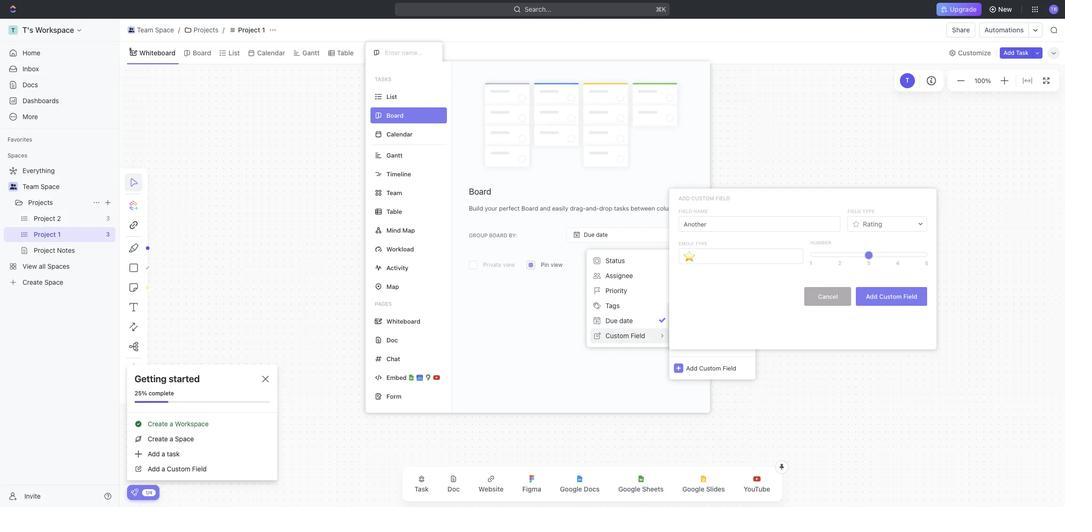 Task type: vqa. For each thing, say whether or not it's contained in the screenshot.
the Enter name... text field on the right
yes



Task type: locate. For each thing, give the bounding box(es) containing it.
doc
[[387, 336, 398, 344], [448, 485, 460, 493]]

tree
[[4, 163, 115, 290]]

0 vertical spatial doc
[[387, 336, 398, 344]]

user group image
[[128, 28, 134, 32]]

youtube
[[744, 485, 771, 493]]

whiteboard left board link
[[139, 49, 176, 57]]

a up task
[[170, 435, 173, 443]]

0 vertical spatial create
[[148, 420, 168, 428]]

2 vertical spatial board
[[665, 261, 682, 269]]

create up create a space
[[148, 420, 168, 428]]

0 horizontal spatial team
[[23, 183, 39, 191]]

0 horizontal spatial 1
[[262, 26, 265, 34]]

gantt up timeline
[[387, 151, 403, 159]]

google left "slides"
[[683, 485, 705, 493]]

team space
[[137, 26, 174, 34], [23, 183, 60, 191]]

task button
[[407, 470, 436, 499]]

1 vertical spatial doc
[[448, 485, 460, 493]]

table right gantt link
[[337, 49, 354, 57]]

custom
[[692, 195, 715, 201], [880, 293, 902, 300], [606, 332, 629, 340], [700, 364, 722, 372], [167, 465, 190, 473]]

project 1 link
[[227, 24, 268, 36]]

1 horizontal spatial board
[[469, 187, 492, 197]]

docs
[[23, 81, 38, 89], [584, 485, 600, 493]]

date for due date button
[[620, 317, 633, 325]]

0 horizontal spatial projects
[[28, 199, 53, 206]]

share button
[[947, 23, 976, 38]]

0 horizontal spatial docs
[[23, 81, 38, 89]]

field name
[[679, 208, 708, 214]]

board left ⭐
[[665, 261, 682, 269]]

a up create a space
[[170, 420, 173, 428]]

add a task
[[148, 450, 180, 458]]

date inside dropdown button
[[596, 231, 608, 238]]

automations
[[985, 26, 1024, 34]]

due date inside dropdown button
[[584, 231, 608, 238]]

due date up status
[[584, 231, 608, 238]]

projects inside tree
[[28, 199, 53, 206]]

due date for due date button
[[606, 317, 633, 325]]

whiteboard up the chat
[[387, 317, 421, 325]]

due date inside button
[[606, 317, 633, 325]]

0 vertical spatial space
[[155, 26, 174, 34]]

doc up the chat
[[387, 336, 398, 344]]

cancel
[[818, 293, 838, 300]]

1 vertical spatial create
[[148, 435, 168, 443]]

0 horizontal spatial team space link
[[23, 179, 114, 194]]

1
[[262, 26, 265, 34], [810, 260, 813, 266]]

calendar up timeline
[[387, 130, 413, 138]]

0 vertical spatial docs
[[23, 81, 38, 89]]

add inside dropdown button
[[687, 364, 698, 372]]

board up group
[[469, 187, 492, 197]]

list
[[229, 49, 240, 57], [387, 93, 397, 100]]

list link
[[227, 46, 240, 59]]

0 horizontal spatial team space
[[23, 183, 60, 191]]

google right figma
[[560, 485, 582, 493]]

space down create a workspace
[[175, 435, 194, 443]]

0 horizontal spatial whiteboard
[[139, 49, 176, 57]]

1 horizontal spatial projects link
[[182, 24, 221, 36]]

0 horizontal spatial gantt
[[303, 49, 320, 57]]

view
[[378, 49, 393, 57]]

0 vertical spatial list
[[229, 49, 240, 57]]

google left sheets
[[619, 485, 641, 493]]

0 horizontal spatial list
[[229, 49, 240, 57]]

type up rating
[[863, 208, 875, 214]]

docs inside sidebar 'navigation'
[[23, 81, 38, 89]]

type for emoji type ⭐
[[695, 241, 708, 246]]

0 vertical spatial team space link
[[125, 24, 176, 36]]

workspace
[[175, 420, 209, 428]]

1 google from the left
[[560, 485, 582, 493]]

0 vertical spatial projects
[[194, 26, 219, 34]]

1 vertical spatial projects link
[[28, 195, 89, 210]]

doc inside doc button
[[448, 485, 460, 493]]

2 horizontal spatial space
[[175, 435, 194, 443]]

due date for due date dropdown button
[[584, 231, 608, 238]]

add a custom field
[[148, 465, 207, 473]]

0 vertical spatial date
[[596, 231, 608, 238]]

1 vertical spatial 1
[[810, 260, 813, 266]]

dashboards
[[23, 97, 59, 105]]

1 / from the left
[[178, 26, 180, 34]]

1 create from the top
[[148, 420, 168, 428]]

date inside button
[[620, 317, 633, 325]]

doc right task button
[[448, 485, 460, 493]]

1 vertical spatial type
[[695, 241, 708, 246]]

table up "mind"
[[387, 208, 402, 215]]

1 horizontal spatial space
[[155, 26, 174, 34]]

0 horizontal spatial task
[[415, 485, 429, 493]]

board left list "link"
[[193, 49, 211, 57]]

0 vertical spatial 1
[[262, 26, 265, 34]]

/
[[178, 26, 180, 34], [223, 26, 225, 34]]

2 create from the top
[[148, 435, 168, 443]]

0 vertical spatial calendar
[[257, 49, 285, 57]]

add custom field button
[[857, 287, 928, 306]]

1 horizontal spatial due
[[606, 317, 618, 325]]

1 horizontal spatial date
[[620, 317, 633, 325]]

0 vertical spatial due
[[584, 231, 595, 238]]

space inside tree
[[41, 183, 60, 191]]

due inside button
[[606, 317, 618, 325]]

group
[[469, 232, 488, 238]]

type inside emoji type ⭐
[[695, 241, 708, 246]]

cancel button
[[805, 287, 852, 306]]

1 horizontal spatial projects
[[194, 26, 219, 34]]

type
[[863, 208, 875, 214], [695, 241, 708, 246]]

0 horizontal spatial google
[[560, 485, 582, 493]]

0 horizontal spatial map
[[387, 283, 399, 290]]

3 google from the left
[[683, 485, 705, 493]]

due date up custom field
[[606, 317, 633, 325]]

map
[[403, 226, 415, 234], [387, 283, 399, 290]]

docs inside button
[[584, 485, 600, 493]]

1 vertical spatial add custom field
[[866, 293, 918, 300]]

1 horizontal spatial doc
[[448, 485, 460, 493]]

0 horizontal spatial table
[[337, 49, 354, 57]]

add custom field button
[[670, 357, 756, 380]]

1 vertical spatial board
[[469, 187, 492, 197]]

assignee button
[[591, 268, 670, 283]]

team inside tree
[[23, 183, 39, 191]]

team space up whiteboard link
[[137, 26, 174, 34]]

google sheets button
[[611, 470, 672, 499]]

create up the add a task
[[148, 435, 168, 443]]

figma button
[[515, 470, 549, 499]]

1 horizontal spatial google
[[619, 485, 641, 493]]

getting started
[[135, 374, 200, 384]]

0 horizontal spatial due
[[584, 231, 595, 238]]

project 1
[[238, 26, 265, 34]]

a for space
[[170, 435, 173, 443]]

1 horizontal spatial docs
[[584, 485, 600, 493]]

onboarding checklist button element
[[131, 489, 138, 496]]

task down automations button
[[1017, 49, 1029, 56]]

0 vertical spatial type
[[863, 208, 875, 214]]

a down the add a task
[[162, 465, 165, 473]]

add
[[1004, 49, 1015, 56], [679, 195, 690, 201], [652, 261, 663, 269], [866, 293, 878, 300], [687, 364, 698, 372], [148, 450, 160, 458], [148, 465, 160, 473]]

1 horizontal spatial /
[[223, 26, 225, 34]]

team right user group icon
[[23, 183, 39, 191]]

tree containing team space
[[4, 163, 115, 290]]

2 vertical spatial add custom field
[[687, 364, 737, 372]]

0 horizontal spatial space
[[41, 183, 60, 191]]

1 vertical spatial due date
[[606, 317, 633, 325]]

google sheets
[[619, 485, 664, 493]]

calendar down the project 1
[[257, 49, 285, 57]]

2 vertical spatial space
[[175, 435, 194, 443]]

board
[[193, 49, 211, 57], [469, 187, 492, 197], [665, 261, 682, 269]]

1 horizontal spatial team
[[137, 26, 153, 34]]

1 vertical spatial list
[[387, 93, 397, 100]]

space right user group icon
[[41, 183, 60, 191]]

task left doc button
[[415, 485, 429, 493]]

t
[[906, 77, 910, 84]]

team space right user group icon
[[23, 183, 60, 191]]

a for task
[[162, 450, 165, 458]]

0 vertical spatial task
[[1017, 49, 1029, 56]]

a
[[170, 420, 173, 428], [170, 435, 173, 443], [162, 450, 165, 458], [162, 465, 165, 473]]

1 vertical spatial docs
[[584, 485, 600, 493]]

close image
[[262, 376, 269, 382]]

team down timeline
[[387, 189, 402, 196]]

date
[[596, 231, 608, 238], [620, 317, 633, 325]]

0 horizontal spatial calendar
[[257, 49, 285, 57]]

2
[[839, 260, 842, 266]]

dashboards link
[[4, 93, 115, 108]]

0 horizontal spatial date
[[596, 231, 608, 238]]

add custom field
[[679, 195, 731, 201], [866, 293, 918, 300], [687, 364, 737, 372]]

google slides button
[[675, 470, 733, 499]]

0 vertical spatial due date
[[584, 231, 608, 238]]

list down view
[[387, 93, 397, 100]]

task
[[1017, 49, 1029, 56], [415, 485, 429, 493]]

0 horizontal spatial type
[[695, 241, 708, 246]]

sheets
[[643, 485, 664, 493]]

1 down the number
[[810, 260, 813, 266]]

add custom field inside add custom field button
[[866, 293, 918, 300]]

custom field
[[606, 332, 646, 340]]

projects
[[194, 26, 219, 34], [28, 199, 53, 206]]

space
[[155, 26, 174, 34], [41, 183, 60, 191], [175, 435, 194, 443]]

0 horizontal spatial /
[[178, 26, 180, 34]]

1 horizontal spatial table
[[387, 208, 402, 215]]

1 vertical spatial task
[[415, 485, 429, 493]]

google
[[560, 485, 582, 493], [619, 485, 641, 493], [683, 485, 705, 493]]

0 vertical spatial team space
[[137, 26, 174, 34]]

field type
[[848, 208, 875, 214]]

space up whiteboard link
[[155, 26, 174, 34]]

1 horizontal spatial team space link
[[125, 24, 176, 36]]

google docs button
[[553, 470, 607, 499]]

custom inside button
[[880, 293, 902, 300]]

1 vertical spatial projects
[[28, 199, 53, 206]]

chat
[[387, 355, 400, 363]]

docs link
[[4, 77, 115, 92]]

1 vertical spatial gantt
[[387, 151, 403, 159]]

list down project 1 link
[[229, 49, 240, 57]]

0 horizontal spatial doc
[[387, 336, 398, 344]]

1 horizontal spatial whiteboard
[[387, 317, 421, 325]]

date up status
[[596, 231, 608, 238]]

type right emoji
[[695, 241, 708, 246]]

search...
[[525, 5, 552, 13]]

1 vertical spatial due
[[606, 317, 618, 325]]

2 horizontal spatial google
[[683, 485, 705, 493]]

due
[[584, 231, 595, 238], [606, 317, 618, 325]]

0 vertical spatial map
[[403, 226, 415, 234]]

tree inside sidebar 'navigation'
[[4, 163, 115, 290]]

projects link inside tree
[[28, 195, 89, 210]]

0 horizontal spatial projects link
[[28, 195, 89, 210]]

1 vertical spatial team space link
[[23, 179, 114, 194]]

field
[[716, 195, 731, 201], [679, 208, 693, 214], [848, 208, 862, 214], [904, 293, 918, 300], [631, 332, 646, 340], [723, 364, 737, 372], [192, 465, 207, 473]]

1 horizontal spatial calendar
[[387, 130, 413, 138]]

create a workspace
[[148, 420, 209, 428]]

1 vertical spatial date
[[620, 317, 633, 325]]

google for google docs
[[560, 485, 582, 493]]

1 horizontal spatial type
[[863, 208, 875, 214]]

due inside dropdown button
[[584, 231, 595, 238]]

0 vertical spatial whiteboard
[[139, 49, 176, 57]]

calendar
[[257, 49, 285, 57], [387, 130, 413, 138]]

gantt left "table" link
[[303, 49, 320, 57]]

2 google from the left
[[619, 485, 641, 493]]

1 vertical spatial team space
[[23, 183, 60, 191]]

gantt link
[[301, 46, 320, 59]]

map down activity on the bottom of the page
[[387, 283, 399, 290]]

0 vertical spatial board
[[193, 49, 211, 57]]

Enter name... field
[[384, 48, 435, 57]]

map right "mind"
[[403, 226, 415, 234]]

by:
[[509, 232, 517, 238]]

date up custom field
[[620, 317, 633, 325]]

1 vertical spatial space
[[41, 183, 60, 191]]

team right user group image at the left top of page
[[137, 26, 153, 34]]

a left task
[[162, 450, 165, 458]]

timeline
[[387, 170, 411, 178]]

embed
[[387, 374, 407, 381]]

1 right project
[[262, 26, 265, 34]]



Task type: describe. For each thing, give the bounding box(es) containing it.
1 horizontal spatial 1
[[810, 260, 813, 266]]

task
[[167, 450, 180, 458]]

started
[[169, 374, 200, 384]]

customize button
[[946, 46, 994, 59]]

due for due date button
[[606, 317, 618, 325]]

tags
[[606, 302, 620, 310]]

home
[[23, 49, 40, 57]]

1 horizontal spatial list
[[387, 93, 397, 100]]

0 vertical spatial projects link
[[182, 24, 221, 36]]

Enter name... text field
[[679, 216, 841, 232]]

automations button
[[981, 23, 1029, 37]]

board
[[489, 232, 508, 238]]

0 horizontal spatial board
[[193, 49, 211, 57]]

1 vertical spatial calendar
[[387, 130, 413, 138]]

favorites
[[8, 136, 32, 143]]

form
[[387, 393, 402, 400]]

rating
[[863, 220, 883, 228]]

1/4
[[145, 490, 153, 495]]

2 / from the left
[[223, 26, 225, 34]]

table link
[[335, 46, 354, 59]]

5
[[926, 260, 929, 266]]

⭐ button
[[679, 248, 804, 264]]

website
[[479, 485, 504, 493]]

user group image
[[10, 184, 17, 190]]

name
[[694, 208, 708, 214]]

google docs
[[560, 485, 600, 493]]

2 horizontal spatial board
[[665, 261, 682, 269]]

new
[[999, 5, 1013, 13]]

add board
[[652, 261, 682, 269]]

workload
[[387, 245, 414, 253]]

number
[[811, 240, 832, 245]]

slides
[[707, 485, 725, 493]]

assignee
[[606, 272, 633, 280]]

type for field type
[[863, 208, 875, 214]]

a for custom
[[162, 465, 165, 473]]

google slides
[[683, 485, 725, 493]]

spaces
[[8, 152, 27, 159]]

add custom field inside add custom field dropdown button
[[687, 364, 737, 372]]

status
[[606, 257, 625, 265]]

custom field button
[[591, 328, 670, 344]]

create for create a space
[[148, 435, 168, 443]]

1 horizontal spatial task
[[1017, 49, 1029, 56]]

google for google sheets
[[619, 485, 641, 493]]

invite
[[24, 492, 41, 500]]

100% button
[[973, 75, 993, 86]]

rating button
[[848, 216, 927, 232]]

1 horizontal spatial map
[[403, 226, 415, 234]]

google for google slides
[[683, 485, 705, 493]]

youtube button
[[737, 470, 778, 499]]

priority
[[606, 287, 628, 295]]

mind
[[387, 226, 401, 234]]

field inside button
[[904, 293, 918, 300]]

board link
[[191, 46, 211, 59]]

1 horizontal spatial gantt
[[387, 151, 403, 159]]

25%
[[135, 390, 147, 397]]

figma
[[523, 485, 542, 493]]

1 inside project 1 link
[[262, 26, 265, 34]]

favorites button
[[4, 134, 36, 145]]

⭐
[[684, 250, 695, 263]]

upgrade link
[[937, 3, 982, 16]]

1 vertical spatial table
[[387, 208, 402, 215]]

0 vertical spatial table
[[337, 49, 354, 57]]

customize
[[959, 49, 992, 57]]

whiteboard link
[[137, 46, 176, 59]]

emoji
[[679, 241, 694, 246]]

getting
[[135, 374, 167, 384]]

new button
[[986, 2, 1018, 17]]

2 horizontal spatial team
[[387, 189, 402, 196]]

tags button
[[591, 298, 670, 313]]

create for create a workspace
[[148, 420, 168, 428]]

view button
[[366, 42, 396, 64]]

share
[[953, 26, 971, 34]]

calendar inside calendar link
[[257, 49, 285, 57]]

project
[[238, 26, 260, 34]]

0 vertical spatial add custom field
[[679, 195, 731, 201]]

list inside "link"
[[229, 49, 240, 57]]

due for due date dropdown button
[[584, 231, 595, 238]]

activity
[[387, 264, 409, 271]]

due date button
[[567, 228, 694, 243]]

100%
[[975, 77, 992, 84]]

team space inside tree
[[23, 183, 60, 191]]

complete
[[149, 390, 174, 397]]

0 vertical spatial gantt
[[303, 49, 320, 57]]

due date button
[[591, 313, 670, 328]]

date for due date dropdown button
[[596, 231, 608, 238]]

priority button
[[591, 283, 670, 298]]

⌘k
[[656, 5, 667, 13]]

website button
[[471, 470, 511, 499]]

add task button
[[1001, 47, 1033, 58]]

onboarding checklist button image
[[131, 489, 138, 496]]

doc button
[[440, 470, 468, 499]]

group board by:
[[469, 232, 517, 238]]

upgrade
[[950, 5, 977, 13]]

calendar link
[[255, 46, 285, 59]]

1 vertical spatial whiteboard
[[387, 317, 421, 325]]

mind map
[[387, 226, 415, 234]]

view button
[[366, 46, 396, 59]]

sidebar navigation
[[0, 19, 120, 507]]

inbox link
[[4, 61, 115, 76]]

4
[[897, 260, 900, 266]]

1 vertical spatial map
[[387, 283, 399, 290]]

a for workspace
[[170, 420, 173, 428]]

status button
[[591, 253, 670, 268]]

1 horizontal spatial team space
[[137, 26, 174, 34]]

25% complete
[[135, 390, 174, 397]]

add task
[[1004, 49, 1029, 56]]

3
[[868, 260, 871, 266]]



